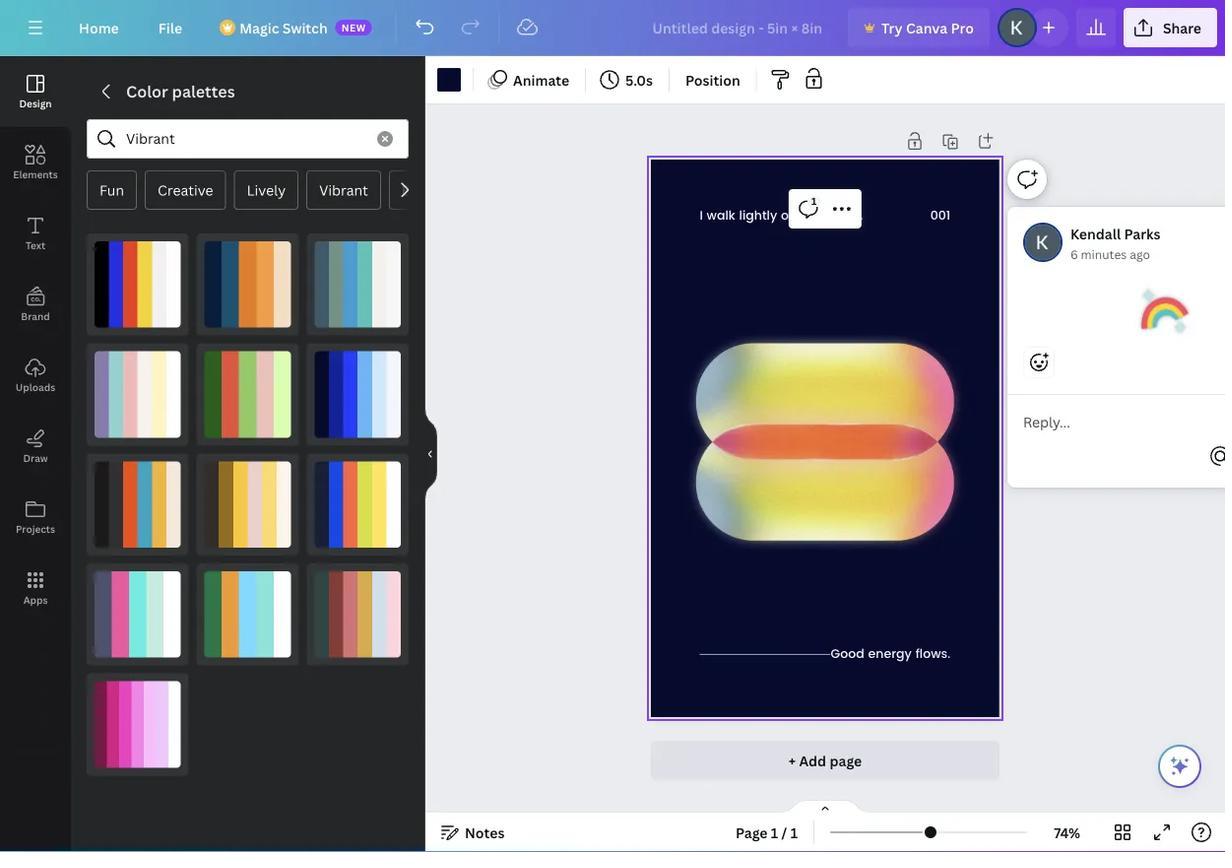 Task type: vqa. For each thing, say whether or not it's contained in the screenshot.
Apply "Milk Carton" style image
yes



Task type: locate. For each thing, give the bounding box(es) containing it.
Design title text field
[[637, 8, 840, 47]]

walk
[[707, 206, 736, 227]]

apply "new dawn" style image
[[205, 241, 291, 328]]

vibrant
[[319, 181, 368, 199]]

side panel tab list
[[0, 56, 71, 624]]

file button
[[143, 8, 198, 47]]

try canva pro button
[[848, 8, 990, 47]]

bold
[[402, 181, 433, 199]]

projects button
[[0, 482, 71, 553]]

position button
[[678, 64, 748, 96]]

+
[[789, 751, 796, 770]]

+ add page button
[[651, 741, 1000, 780]]

1 right on
[[812, 195, 817, 208]]

elements button
[[0, 127, 71, 198]]

apply "poolside fruit" style image
[[205, 571, 291, 658]]

energy
[[869, 644, 912, 665]]

minutes
[[1081, 246, 1127, 262]]

hide image
[[425, 407, 437, 501]]

draw button
[[0, 411, 71, 482]]

creative button
[[145, 170, 226, 210]]

page
[[736, 823, 768, 842]]

fun button
[[87, 170, 137, 210]]

apply "neon noise" style image
[[315, 461, 401, 548]]

1 left /
[[771, 823, 779, 842]]

apply "skate park" style image
[[95, 461, 181, 548]]

pro
[[951, 18, 974, 37]]

1
[[812, 195, 817, 208], [771, 823, 779, 842], [791, 823, 798, 842]]

canva assistant image
[[1168, 755, 1192, 778]]

apply "pastel scarf" style image
[[95, 351, 181, 438]]

vibrant button
[[307, 170, 381, 210]]

apps
[[23, 593, 48, 606]]

apply "lemon meringue" style image
[[205, 461, 291, 548]]

1 inside button
[[812, 195, 817, 208]]

1 right /
[[791, 823, 798, 842]]

1 button
[[793, 193, 825, 225]]

color
[[126, 81, 168, 102]]

flows.
[[916, 644, 951, 665]]

draw
[[23, 451, 48, 465]]

lively button
[[234, 170, 299, 210]]

main menu bar
[[0, 0, 1226, 56]]

design button
[[0, 56, 71, 127]]

#050a30 image
[[437, 68, 461, 92], [437, 68, 461, 92]]

notes
[[465, 823, 505, 842]]

file
[[158, 18, 182, 37]]

lightly
[[740, 206, 778, 227]]

0 horizontal spatial 1
[[771, 823, 779, 842]]

apply "mid-century icon" style image
[[315, 571, 401, 658]]

add
[[799, 751, 827, 770]]

2 horizontal spatial 1
[[812, 195, 817, 208]]

kendall
[[1071, 224, 1121, 243]]

elements
[[13, 167, 58, 181]]

home
[[79, 18, 119, 37]]

fun
[[100, 181, 124, 199]]



Task type: describe. For each thing, give the bounding box(es) containing it.
home link
[[63, 8, 135, 47]]

/
[[782, 823, 787, 842]]

projects
[[16, 522, 55, 535]]

creative
[[158, 181, 213, 199]]

6
[[1071, 246, 1078, 262]]

share button
[[1124, 8, 1218, 47]]

uploads button
[[0, 340, 71, 411]]

switch
[[283, 18, 328, 37]]

uploads
[[16, 380, 55, 394]]

74% button
[[1035, 817, 1099, 848]]

new
[[342, 21, 366, 34]]

lively
[[247, 181, 286, 199]]

Search color palettes search field
[[126, 120, 366, 158]]

kendall parks list
[[1008, 207, 1226, 551]]

apply "mint sundae" style image
[[95, 571, 181, 658]]

animate button
[[482, 64, 577, 96]]

magic switch
[[240, 18, 328, 37]]

74%
[[1054, 823, 1081, 842]]

page
[[830, 751, 862, 770]]

bold button
[[389, 170, 446, 210]]

Reply draft. Add a reply or @mention. text field
[[1023, 411, 1226, 432]]

palettes
[[172, 81, 235, 102]]

apps button
[[0, 553, 71, 624]]

001
[[931, 206, 951, 227]]

1 horizontal spatial 1
[[791, 823, 798, 842]]

try
[[882, 18, 903, 37]]

canva
[[906, 18, 948, 37]]

text
[[25, 238, 45, 252]]

expressing gratitude image
[[1142, 288, 1189, 335]]

i
[[700, 206, 703, 227]]

notes button
[[433, 817, 513, 848]]

brand
[[21, 309, 50, 323]]

this
[[801, 206, 824, 227]]

5.0s
[[626, 70, 653, 89]]

position
[[686, 70, 741, 89]]

5.0s button
[[594, 64, 661, 96]]

apply "start-up culture" style image
[[315, 351, 401, 438]]

show pages image
[[778, 799, 873, 815]]

apply "call to action" style image
[[95, 241, 181, 328]]

share
[[1163, 18, 1202, 37]]

good
[[831, 644, 865, 665]]

brand button
[[0, 269, 71, 340]]

page 1 / 1
[[736, 823, 798, 842]]

i walk lightly on this earth.
[[700, 206, 864, 227]]

parks
[[1125, 224, 1161, 243]]

try canva pro
[[882, 18, 974, 37]]

apply "very pink" style image
[[95, 681, 181, 768]]

on
[[781, 206, 797, 227]]

animate
[[513, 70, 570, 89]]

text button
[[0, 198, 71, 269]]

ago
[[1130, 246, 1151, 262]]

+ add page
[[789, 751, 862, 770]]

color palettes
[[126, 81, 235, 102]]

design
[[19, 97, 52, 110]]

magic
[[240, 18, 279, 37]]

earth.
[[827, 206, 864, 227]]

apply "milk carton" style image
[[315, 241, 401, 328]]

apply "watermelon" style image
[[205, 351, 291, 438]]

kendall parks 6 minutes ago
[[1071, 224, 1161, 262]]

good energy flows.
[[831, 644, 951, 665]]



